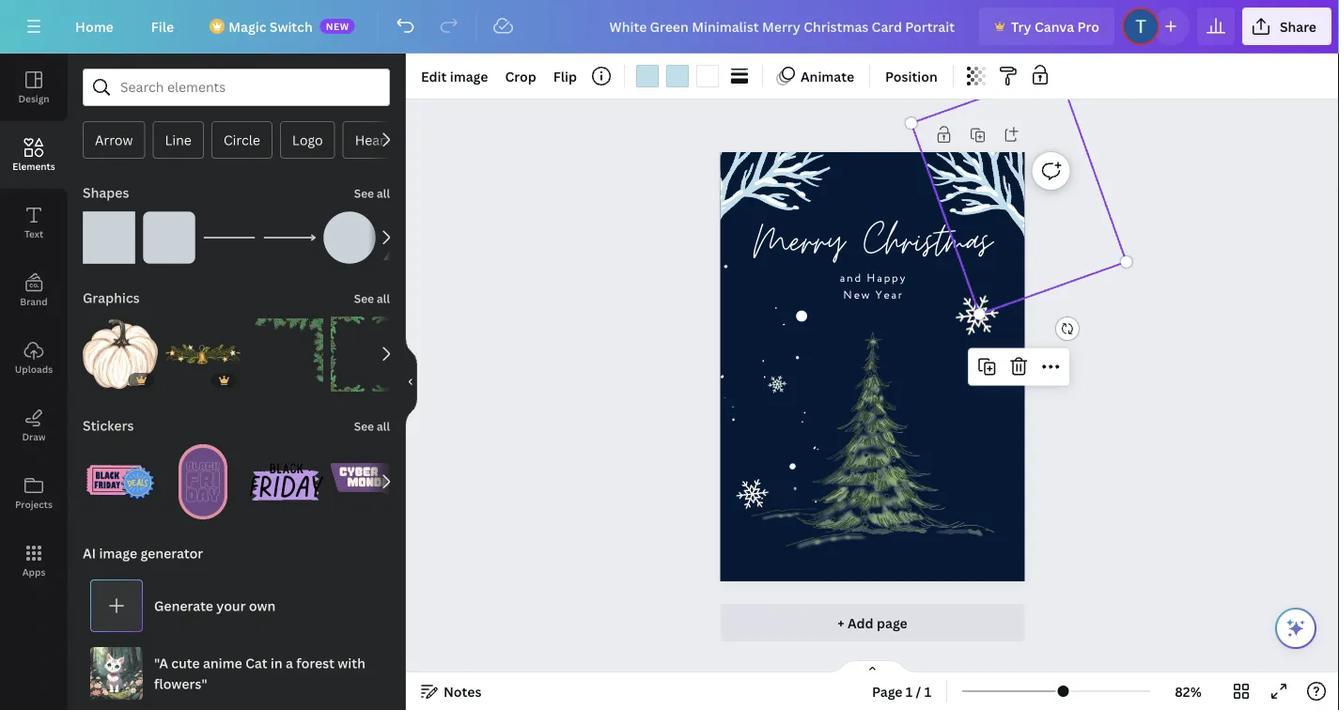 Task type: describe. For each thing, give the bounding box(es) containing it.
merry christmas and happy new year
[[754, 209, 992, 304]]

see all button for stickers
[[352, 407, 392, 445]]

see all for stickers
[[354, 419, 390, 434]]

see all for graphics
[[354, 291, 390, 307]]

with
[[338, 655, 366, 673]]

share
[[1280, 17, 1317, 35]]

shapes button
[[81, 174, 131, 212]]

uploads
[[15, 363, 53, 376]]

position
[[886, 67, 938, 85]]

line
[[165, 131, 192, 149]]

2 add this line to the canvas image from the left
[[263, 212, 316, 264]]

graphics
[[83, 289, 140, 307]]

"a cute anime cat in a forest with flowers"
[[154, 655, 366, 693]]

82%
[[1175, 683, 1202, 701]]

flowers"
[[154, 676, 207, 693]]

add
[[848, 614, 874, 632]]

year
[[876, 288, 904, 304]]

projects button
[[0, 460, 68, 527]]

animate
[[801, 67, 855, 85]]

generate
[[154, 598, 213, 615]]

switch
[[270, 17, 313, 35]]

see all button for graphics
[[352, 279, 392, 317]]

and
[[840, 271, 863, 287]]

all for shapes
[[377, 186, 390, 201]]

generator
[[141, 545, 203, 563]]

triangle up image
[[384, 212, 436, 264]]

+ add page
[[838, 614, 908, 632]]

generate your own
[[154, 598, 276, 615]]

pro
[[1078, 17, 1100, 35]]

apps
[[22, 566, 45, 579]]

watercolor christmas border image
[[248, 317, 323, 392]]

rounded square image
[[143, 212, 196, 264]]

/
[[916, 683, 922, 701]]

draw
[[22, 431, 46, 443]]

82% button
[[1158, 677, 1219, 707]]

2 1 from the left
[[925, 683, 932, 701]]

line button
[[153, 121, 204, 159]]

a
[[286, 655, 293, 673]]

home
[[75, 17, 114, 35]]

see all button for shapes
[[352, 174, 392, 212]]

all for graphics
[[377, 291, 390, 307]]

see for stickers
[[354, 419, 374, 434]]

Search elements search field
[[120, 70, 353, 105]]

draw button
[[0, 392, 68, 460]]

Design title text field
[[595, 8, 972, 45]]

image for edit
[[450, 67, 488, 85]]

try canva pro button
[[980, 8, 1115, 45]]

edit image
[[421, 67, 488, 85]]

text
[[24, 228, 43, 240]]

design button
[[0, 54, 68, 121]]

in
[[271, 655, 283, 673]]

page
[[873, 683, 903, 701]]

share button
[[1243, 8, 1332, 45]]

notes
[[444, 683, 482, 701]]

elements
[[12, 160, 55, 173]]

anime
[[203, 655, 242, 673]]

watercolor white pumpkin image
[[83, 317, 158, 392]]

forest
[[296, 655, 335, 673]]

position button
[[878, 61, 946, 91]]

+
[[838, 614, 845, 632]]

show pages image
[[828, 660, 918, 675]]

edit image button
[[414, 61, 496, 91]]

color group
[[633, 61, 723, 91]]



Task type: vqa. For each thing, say whether or not it's contained in the screenshot.
styles
no



Task type: locate. For each thing, give the bounding box(es) containing it.
1 vertical spatial see
[[354, 291, 374, 307]]

canva
[[1035, 17, 1075, 35]]

1 see all button from the top
[[352, 174, 392, 212]]

see for graphics
[[354, 291, 374, 307]]

see all up decorative christmas border image
[[354, 291, 390, 307]]

new
[[326, 20, 350, 32]]

animate button
[[771, 61, 862, 91]]

image inside popup button
[[450, 67, 488, 85]]

page
[[877, 614, 908, 632]]

try canva pro
[[1012, 17, 1100, 35]]

3 all from the top
[[377, 419, 390, 434]]

brand button
[[0, 257, 68, 324]]

3 see from the top
[[354, 419, 374, 434]]

christmas
[[864, 209, 992, 273]]

1 vertical spatial see all button
[[352, 279, 392, 317]]

add this line to the canvas image
[[203, 212, 256, 264], [263, 212, 316, 264]]

logo
[[292, 131, 323, 149]]

magic
[[229, 17, 267, 35]]

1 add this line to the canvas image from the left
[[203, 212, 256, 264]]

all for stickers
[[377, 419, 390, 434]]

1 right /
[[925, 683, 932, 701]]

decorative christmas border image
[[331, 317, 406, 392]]

see all left the hide image
[[354, 419, 390, 434]]

file
[[151, 17, 174, 35]]

#b9e0ea image
[[667, 65, 689, 87]]

circle button
[[211, 121, 273, 159]]

3 see all from the top
[[354, 419, 390, 434]]

group
[[83, 200, 135, 264], [143, 200, 196, 264], [323, 200, 376, 264], [83, 306, 158, 392], [248, 306, 323, 392], [165, 317, 241, 392], [331, 317, 406, 392], [83, 433, 158, 520], [165, 433, 241, 520], [248, 445, 323, 520], [331, 445, 406, 520]]

uploads button
[[0, 324, 68, 392]]

magic switch
[[229, 17, 313, 35]]

1 see all from the top
[[354, 186, 390, 201]]

hide image
[[405, 337, 417, 427]]

ai
[[83, 545, 96, 563]]

1 vertical spatial all
[[377, 291, 390, 307]]

#ffffff image
[[697, 65, 719, 87], [697, 65, 719, 87]]

see all button down white circle shape image
[[352, 279, 392, 317]]

merry
[[754, 209, 845, 273]]

0 vertical spatial image
[[450, 67, 488, 85]]

stickers button
[[81, 407, 136, 445]]

notes button
[[414, 677, 489, 707]]

text button
[[0, 189, 68, 257]]

shapes
[[83, 184, 129, 202]]

see all button left the hide image
[[352, 407, 392, 445]]

#b9e0ea image
[[636, 65, 659, 87], [636, 65, 659, 87], [667, 65, 689, 87]]

0 vertical spatial see all
[[354, 186, 390, 201]]

file button
[[136, 8, 189, 45]]

0 vertical spatial all
[[377, 186, 390, 201]]

try
[[1012, 17, 1032, 35]]

see left the hide image
[[354, 419, 374, 434]]

all left the hide image
[[377, 419, 390, 434]]

see all for shapes
[[354, 186, 390, 201]]

all up "triangle up" image
[[377, 186, 390, 201]]

add this line to the canvas image left white circle shape image
[[263, 212, 316, 264]]

see all button down heart
[[352, 174, 392, 212]]

heart
[[355, 131, 391, 149]]

white circle shape image
[[323, 212, 376, 264]]

square image
[[83, 212, 135, 264]]

see for shapes
[[354, 186, 374, 201]]

new
[[844, 288, 871, 304]]

crop button
[[498, 61, 544, 91]]

image right ai
[[99, 545, 137, 563]]

image right edit
[[450, 67, 488, 85]]

elements button
[[0, 121, 68, 189]]

all
[[377, 186, 390, 201], [377, 291, 390, 307], [377, 419, 390, 434]]

canva assistant image
[[1285, 618, 1308, 640]]

2 vertical spatial see
[[354, 419, 374, 434]]

flip
[[553, 67, 577, 85]]

1 all from the top
[[377, 186, 390, 201]]

1 vertical spatial image
[[99, 545, 137, 563]]

edit
[[421, 67, 447, 85]]

ai image generator
[[83, 545, 203, 563]]

"a
[[154, 655, 168, 673]]

1 horizontal spatial 1
[[925, 683, 932, 701]]

own
[[249, 598, 276, 615]]

1 see from the top
[[354, 186, 374, 201]]

image for ai
[[99, 545, 137, 563]]

home link
[[60, 8, 129, 45]]

projects
[[15, 498, 53, 511]]

arrow
[[95, 131, 133, 149]]

see up decorative christmas border image
[[354, 291, 374, 307]]

see all
[[354, 186, 390, 201], [354, 291, 390, 307], [354, 419, 390, 434]]

0 horizontal spatial add this line to the canvas image
[[203, 212, 256, 264]]

2 all from the top
[[377, 291, 390, 307]]

3 see all button from the top
[[352, 407, 392, 445]]

+ add page button
[[721, 605, 1025, 642]]

logo button
[[280, 121, 335, 159]]

0 horizontal spatial image
[[99, 545, 137, 563]]

brand
[[20, 295, 48, 308]]

2 see all button from the top
[[352, 279, 392, 317]]

2 vertical spatial see all button
[[352, 407, 392, 445]]

2 vertical spatial all
[[377, 419, 390, 434]]

image
[[450, 67, 488, 85], [99, 545, 137, 563]]

0 horizontal spatial 1
[[906, 683, 913, 701]]

2 vertical spatial see all
[[354, 419, 390, 434]]

your
[[217, 598, 246, 615]]

all up decorative christmas border image
[[377, 291, 390, 307]]

2 see from the top
[[354, 291, 374, 307]]

see all up white circle shape image
[[354, 186, 390, 201]]

cat
[[245, 655, 268, 673]]

2 see all from the top
[[354, 291, 390, 307]]

cute
[[171, 655, 200, 673]]

0 vertical spatial see
[[354, 186, 374, 201]]

1 horizontal spatial image
[[450, 67, 488, 85]]

1 left /
[[906, 683, 913, 701]]

see all button
[[352, 174, 392, 212], [352, 279, 392, 317], [352, 407, 392, 445]]

0 vertical spatial see all button
[[352, 174, 392, 212]]

page 1 / 1
[[873, 683, 932, 701]]

1 1 from the left
[[906, 683, 913, 701]]

1 horizontal spatial add this line to the canvas image
[[263, 212, 316, 264]]

happy
[[867, 271, 907, 287]]

heart button
[[343, 121, 403, 159]]

arrow button
[[83, 121, 145, 159]]

1 vertical spatial see all
[[354, 291, 390, 307]]

crop
[[505, 67, 537, 85]]

apps button
[[0, 527, 68, 595]]

side panel tab list
[[0, 54, 68, 595]]

design
[[18, 92, 49, 105]]

1
[[906, 683, 913, 701], [925, 683, 932, 701]]

flip button
[[546, 61, 585, 91]]

see up white circle shape image
[[354, 186, 374, 201]]

graphics button
[[81, 279, 142, 317]]

add this line to the canvas image right rounded square image
[[203, 212, 256, 264]]

christmas arrangement watercolor image
[[165, 317, 241, 392]]

stickers
[[83, 417, 134, 435]]

see
[[354, 186, 374, 201], [354, 291, 374, 307], [354, 419, 374, 434]]

main menu bar
[[0, 0, 1340, 54]]

circle
[[224, 131, 260, 149]]



